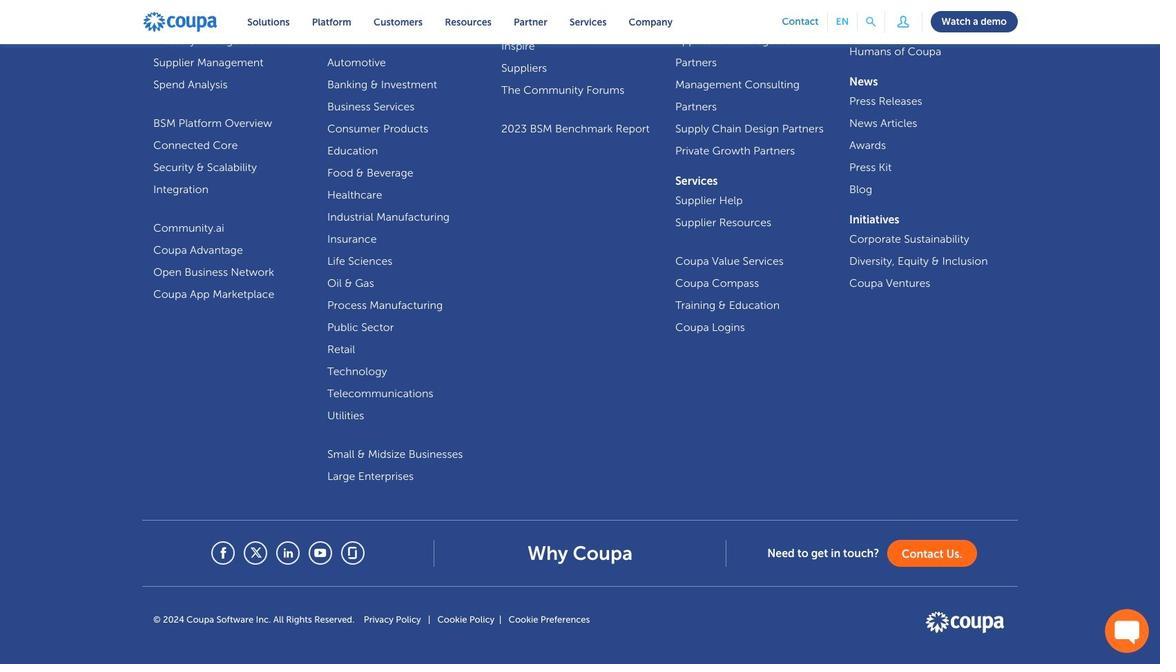 Task type: describe. For each thing, give the bounding box(es) containing it.
linkedin image
[[278, 544, 298, 564]]

platform_user_centric image
[[893, 11, 913, 31]]

twitter image
[[245, 544, 266, 564]]

mag glass image
[[866, 17, 876, 27]]

facebook image
[[213, 544, 234, 564]]



Task type: vqa. For each thing, say whether or not it's contained in the screenshot.
Mag Glass image
yes



Task type: locate. For each thing, give the bounding box(es) containing it.
home image
[[142, 11, 218, 33]]

youtube image
[[310, 544, 331, 564]]

glassdoor image
[[342, 544, 363, 564]]



